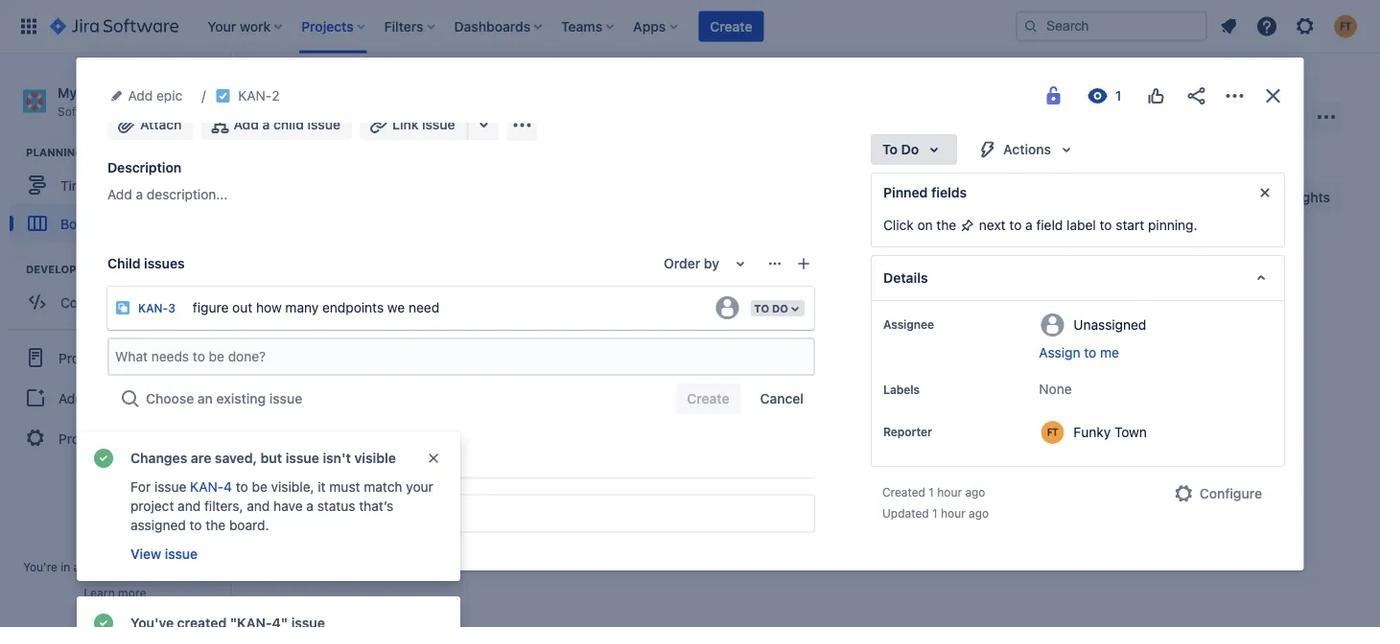 Task type: locate. For each thing, give the bounding box(es) containing it.
kan-3
[[138, 301, 175, 315]]

0 vertical spatial do
[[901, 142, 919, 157]]

pinning.
[[1148, 217, 1198, 233]]

pro tip: press
[[153, 542, 232, 555]]

issue actions image
[[767, 256, 783, 271]]

kan-2 up isn't
[[308, 434, 346, 448]]

a right in
[[74, 560, 80, 574]]

create
[[710, 18, 753, 34], [304, 479, 347, 495]]

do down issue actions image
[[772, 302, 788, 314]]

add for add a child issue
[[233, 116, 259, 132]]

create inside primary element
[[710, 18, 753, 34]]

actions image
[[1224, 84, 1247, 107]]

create for create
[[710, 18, 753, 34]]

project up assigned
[[131, 499, 174, 514]]

pinned fields
[[883, 185, 967, 201]]

dialog
[[76, 58, 1305, 618]]

profile image of funky town image
[[109, 499, 140, 529]]

create
[[285, 312, 324, 328]]

to do up 'pinned'
[[882, 142, 919, 157]]

kan-2 link
[[238, 84, 280, 107], [308, 433, 346, 449]]

view issue
[[131, 547, 198, 562]]

0 horizontal spatial to
[[754, 302, 769, 314]]

1 vertical spatial create
[[304, 479, 347, 495]]

0 vertical spatial ago
[[965, 486, 986, 499]]

1 vertical spatial the
[[206, 518, 226, 534]]

order
[[664, 255, 700, 271]]

funky
[[1074, 424, 1111, 440]]

newest first
[[708, 483, 785, 499]]

1 horizontal spatial create
[[710, 18, 753, 34]]

0 horizontal spatial to do
[[754, 302, 788, 314]]

show:
[[107, 483, 145, 499]]

add inside "button"
[[59, 390, 83, 406]]

kanban
[[80, 84, 129, 100]]

reporter
[[883, 425, 932, 439]]

add inside popup button
[[128, 88, 153, 104]]

0 vertical spatial kan-2
[[238, 88, 280, 104]]

shortcut
[[87, 390, 139, 406]]

all
[[162, 483, 178, 499]]

2 vertical spatial project
[[59, 431, 102, 447]]

Child issues field
[[109, 339, 813, 374]]

issues
[[144, 255, 184, 271]]

planning
[[26, 147, 83, 159]]

project up "attach"
[[132, 84, 178, 100]]

0 horizontal spatial kan-2 link
[[238, 84, 280, 107]]

development group
[[10, 262, 229, 327]]

Add a comment… field
[[153, 495, 815, 533]]

assign to me
[[1039, 345, 1119, 361]]

1
[[929, 486, 934, 499], [932, 507, 938, 520]]

project inside the my kanban project software project
[[109, 104, 147, 118]]

to up pro tip: press
[[190, 518, 202, 534]]

assign to me button
[[1039, 344, 1265, 363]]

project inside the my kanban project software project
[[132, 84, 178, 100]]

to inside button
[[1084, 345, 1097, 361]]

2
[[272, 88, 280, 104], [338, 434, 346, 448]]

town
[[1115, 424, 1147, 440]]

0 horizontal spatial create
[[304, 479, 347, 495]]

hour right the created
[[937, 486, 962, 499]]

0 horizontal spatial the
[[206, 518, 226, 534]]

the right on
[[937, 217, 957, 233]]

1 vertical spatial kan-2 link
[[308, 433, 346, 449]]

for
[[131, 479, 151, 495]]

to left me
[[1084, 345, 1097, 361]]

kan-2 link up add a child issue button
[[238, 84, 280, 107]]

1 horizontal spatial and
[[247, 499, 270, 514]]

3
[[168, 301, 175, 315]]

timeline link
[[10, 166, 221, 205]]

add a description...
[[107, 186, 227, 202]]

0 vertical spatial project
[[132, 84, 178, 100]]

status
[[317, 499, 356, 514]]

hour
[[937, 486, 962, 499], [941, 507, 966, 520]]

a
[[262, 116, 270, 132], [135, 186, 143, 202], [1026, 217, 1033, 233], [306, 499, 314, 514], [74, 560, 80, 574]]

jira software image
[[50, 15, 179, 38], [50, 15, 179, 38]]

database
[[328, 312, 385, 328]]

add left child
[[233, 116, 259, 132]]

0 horizontal spatial do
[[772, 302, 788, 314]]

primary element
[[12, 0, 1016, 53]]

project
[[109, 104, 147, 118], [131, 499, 174, 514], [169, 560, 207, 574]]

kan-2 up add a child issue button
[[238, 88, 280, 104]]

1 horizontal spatial do
[[901, 142, 919, 157]]

star kan board image
[[1275, 106, 1298, 129]]

a down history
[[306, 499, 314, 514]]

start
[[1116, 217, 1145, 233]]

next
[[979, 217, 1006, 233]]

0 of 1 child issues complete image
[[465, 433, 481, 449]]

a inside button
[[262, 116, 270, 132]]

0 vertical spatial kan-2 link
[[238, 84, 280, 107]]

to do right unassigned image in the right of the page
[[754, 302, 788, 314]]

must
[[330, 479, 360, 495]]

0 vertical spatial to
[[882, 142, 898, 157]]

saved,
[[215, 451, 257, 466]]

order by button
[[652, 248, 763, 279]]

1 vertical spatial to do
[[754, 302, 788, 314]]

2 up add a child issue button
[[272, 88, 280, 104]]

to up 'pinned'
[[882, 142, 898, 157]]

1 horizontal spatial to do
[[882, 142, 919, 157]]

1 right updated
[[932, 507, 938, 520]]

history button
[[280, 479, 337, 502]]

link
[[392, 116, 418, 132]]

hour right updated
[[941, 507, 966, 520]]

tip:
[[176, 542, 195, 555]]

to do button down issue actions image
[[748, 298, 807, 318]]

create banner
[[0, 0, 1381, 54]]

project settings
[[59, 431, 156, 447]]

kan-
[[238, 88, 272, 104], [138, 301, 168, 315], [308, 434, 338, 448], [190, 479, 224, 495]]

your
[[406, 479, 434, 495]]

project down tip:
[[169, 560, 207, 574]]

projects link
[[269, 77, 319, 100]]

are
[[191, 451, 211, 466]]

you're in a team-managed project
[[23, 560, 207, 574]]

1 vertical spatial project
[[131, 499, 174, 514]]

click on the
[[883, 217, 960, 233]]

changes are saved, but issue isn't visible
[[131, 451, 396, 466]]

create issue button
[[274, 470, 523, 504]]

ago right the created
[[965, 486, 986, 499]]

1 vertical spatial kan-2
[[308, 434, 346, 448]]

0 horizontal spatial kan-2
[[238, 88, 280, 104]]

create child image
[[796, 256, 811, 271]]

0 horizontal spatial to do button
[[748, 298, 807, 318]]

1 vertical spatial to
[[754, 302, 769, 314]]

cancel button
[[749, 383, 815, 414]]

a down description
[[135, 186, 143, 202]]

0 horizontal spatial and
[[178, 499, 201, 514]]

comments button
[[192, 479, 272, 502]]

ago
[[965, 486, 986, 499], [969, 507, 989, 520]]

fields
[[931, 185, 967, 201]]

you're
[[23, 560, 57, 574]]

ago right updated
[[969, 507, 989, 520]]

1 right the created
[[929, 486, 934, 499]]

add for add epic
[[128, 88, 153, 104]]

to right 4
[[236, 479, 248, 495]]

comments
[[197, 483, 266, 499]]

project up add shortcut
[[59, 350, 102, 366]]

a left child
[[262, 116, 270, 132]]

issue type: subtask image
[[115, 300, 130, 315]]

to
[[1009, 217, 1022, 233], [1100, 217, 1112, 233], [1084, 345, 1097, 361], [236, 479, 248, 495], [190, 518, 202, 534]]

in
[[61, 560, 70, 574]]

unassigned
[[1074, 317, 1147, 333]]

for issue kan-4
[[131, 479, 232, 495]]

1 horizontal spatial the
[[937, 217, 957, 233]]

add up board link
[[107, 186, 132, 202]]

add inside button
[[233, 116, 259, 132]]

project down kanban
[[109, 104, 147, 118]]

automations menu button icon image
[[1243, 105, 1266, 128]]

a left field
[[1026, 217, 1033, 233]]

group containing project pages
[[8, 329, 223, 466]]

unassigned image
[[716, 296, 739, 319]]

group
[[8, 329, 223, 466]]

1 vertical spatial project
[[59, 350, 102, 366]]

the down filters,
[[206, 518, 226, 534]]

updated
[[882, 507, 929, 520]]

dismiss image
[[426, 451, 441, 466]]

0 vertical spatial create
[[710, 18, 753, 34]]

projects
[[269, 80, 319, 96]]

do up 'pinned'
[[901, 142, 919, 157]]

0 vertical spatial to do
[[882, 142, 919, 157]]

add for add shortcut
[[59, 390, 83, 406]]

project up success image
[[59, 431, 102, 447]]

to right unassigned image in the right of the page
[[754, 302, 769, 314]]

learn more
[[84, 586, 147, 600]]

add left epic
[[128, 88, 153, 104]]

menu bar
[[153, 479, 341, 502]]

add for add a description...
[[107, 186, 132, 202]]

out
[[232, 299, 252, 315]]

many
[[285, 299, 318, 315]]

1 vertical spatial 2
[[338, 434, 346, 448]]

labels pin to top. only you can see pinned fields. image
[[924, 382, 939, 397]]

it
[[318, 479, 326, 495]]

and
[[178, 499, 201, 514], [247, 499, 270, 514]]

add left "shortcut"
[[59, 390, 83, 406]]

choose
[[145, 391, 194, 406]]

do
[[901, 142, 919, 157], [772, 302, 788, 314]]

create issue
[[304, 479, 383, 495]]

and down for issue kan-4
[[178, 499, 201, 514]]

to do button
[[871, 134, 957, 165], [748, 298, 807, 318]]

kan-2 link up isn't
[[308, 433, 346, 449]]

isn't
[[323, 451, 351, 466]]

2 up isn't
[[338, 434, 346, 448]]

1 vertical spatial hour
[[941, 507, 966, 520]]

issue inside create issue button
[[350, 479, 383, 495]]

0 vertical spatial project
[[109, 104, 147, 118]]

menu bar containing all
[[153, 479, 341, 502]]

issue inside "view issue" link
[[165, 547, 198, 562]]

to do button up 'pinned'
[[871, 134, 957, 165]]

1 horizontal spatial to do button
[[871, 134, 957, 165]]

issue inside the choose an existing issue button
[[269, 391, 302, 406]]

and down be
[[247, 499, 270, 514]]

0 horizontal spatial 2
[[272, 88, 280, 104]]

add
[[128, 88, 153, 104], [233, 116, 259, 132], [107, 186, 132, 202], [59, 390, 83, 406]]



Task type: describe. For each thing, give the bounding box(es) containing it.
need
[[408, 299, 439, 315]]

newest first image
[[788, 483, 804, 499]]

by
[[704, 255, 719, 271]]

success image
[[92, 612, 115, 628]]

attach
[[140, 116, 181, 132]]

0 vertical spatial 2
[[272, 88, 280, 104]]

add epic
[[128, 88, 183, 104]]

pages
[[106, 350, 144, 366]]

board
[[321, 117, 379, 144]]

insights
[[1281, 190, 1331, 205]]

project inside to be visible, it must match your project and filters, and have a status that's assigned to the board.
[[131, 499, 174, 514]]

add a child issue
[[233, 116, 340, 132]]

templates
[[387, 398, 448, 413]]

1 and from the left
[[178, 499, 201, 514]]

activity
[[107, 456, 156, 472]]

that's
[[359, 499, 394, 514]]

1 vertical spatial ago
[[969, 507, 989, 520]]

0 vertical spatial hour
[[937, 486, 962, 499]]

view
[[131, 547, 161, 562]]

newest
[[708, 483, 756, 499]]

copy link to issue image
[[276, 87, 291, 103]]

assigned
[[131, 518, 186, 534]]

create for create issue
[[304, 479, 347, 495]]

1 vertical spatial 1
[[932, 507, 938, 520]]

project for project settings
[[59, 431, 102, 447]]

issue inside 'link issue' button
[[422, 116, 455, 132]]

details element
[[871, 255, 1286, 301]]

funky town
[[1074, 424, 1147, 440]]

task image
[[215, 88, 231, 104]]

click
[[883, 217, 914, 233]]

have
[[274, 499, 303, 514]]

project for project pages
[[59, 350, 102, 366]]

assignee
[[883, 318, 934, 331]]

1 horizontal spatial 2
[[338, 434, 346, 448]]

1 vertical spatial to do button
[[748, 298, 807, 318]]

we
[[387, 299, 405, 315]]

newest first button
[[696, 479, 815, 502]]

project pages link
[[8, 337, 223, 379]]

match
[[364, 479, 403, 495]]

success image
[[92, 447, 115, 470]]

create column image
[[1084, 251, 1107, 274]]

planning group
[[10, 145, 229, 249]]

search image
[[1024, 19, 1039, 34]]

created
[[882, 486, 926, 499]]

press
[[199, 542, 228, 555]]

project pages
[[59, 350, 144, 366]]

order by
[[664, 255, 719, 271]]

learn more button
[[84, 585, 147, 601]]

managed
[[116, 560, 166, 574]]

label
[[1067, 217, 1096, 233]]

actions
[[1004, 142, 1051, 157]]

software
[[58, 104, 106, 118]]

add app image
[[511, 113, 534, 136]]

link web pages and more image
[[472, 113, 495, 136]]

cancel
[[760, 391, 804, 406]]

board link
[[10, 205, 221, 243]]

pro
[[153, 542, 173, 555]]

to left start
[[1100, 217, 1112, 233]]

the inside to be visible, it must match your project and filters, and have a status that's assigned to the board.
[[206, 518, 226, 534]]

figure out how many endpoints we need link
[[185, 288, 706, 327]]

4
[[224, 479, 232, 495]]

but
[[261, 451, 282, 466]]

how
[[256, 299, 281, 315]]

assignee pin to top. only you can see pinned fields. image
[[938, 317, 953, 332]]

field
[[1036, 217, 1063, 233]]

existing
[[216, 391, 265, 406]]

kan-4 link
[[190, 479, 232, 495]]

description...
[[146, 186, 227, 202]]

link issue button
[[359, 109, 468, 140]]

to right next
[[1009, 217, 1022, 233]]

pinned
[[883, 185, 928, 201]]

labels
[[883, 383, 920, 396]]

actions button
[[965, 134, 1090, 165]]

share image
[[1186, 84, 1209, 107]]

insights button
[[1242, 182, 1343, 213]]

frontend
[[330, 398, 383, 413]]

epic
[[156, 88, 183, 104]]

0 of 1 child issues complete image
[[465, 433, 481, 449]]

kan-3 link
[[138, 301, 175, 315]]

board
[[60, 216, 97, 232]]

configure link
[[1161, 479, 1274, 510]]

on
[[917, 217, 933, 233]]

0 vertical spatial 1
[[929, 486, 934, 499]]

figure out how many endpoints we need
[[192, 299, 439, 315]]

development
[[26, 264, 108, 276]]

assign
[[1039, 345, 1081, 361]]

add shortcut
[[59, 390, 139, 406]]

0 vertical spatial the
[[937, 217, 957, 233]]

0 vertical spatial to do button
[[871, 134, 957, 165]]

a inside to be visible, it must match your project and filters, and have a status that's assigned to the board.
[[306, 499, 314, 514]]

description
[[107, 159, 181, 175]]

2 and from the left
[[247, 499, 270, 514]]

1 horizontal spatial kan-2 link
[[308, 433, 346, 449]]

dialog containing add epic
[[76, 58, 1305, 618]]

an
[[197, 391, 213, 406]]

next to a field label to start pinning.
[[976, 217, 1198, 233]]

kan
[[271, 117, 316, 144]]

child
[[107, 255, 140, 271]]

hide message image
[[1254, 181, 1277, 204]]

close image
[[1262, 84, 1286, 107]]

learn
[[84, 586, 115, 600]]

Search field
[[1016, 11, 1208, 42]]

2 vertical spatial project
[[169, 560, 207, 574]]

my kanban project software project
[[58, 84, 178, 118]]

attach button
[[107, 109, 193, 140]]

1 horizontal spatial to
[[882, 142, 898, 157]]

all button
[[156, 479, 184, 502]]

endpoints
[[322, 299, 384, 315]]

1 horizontal spatial kan-2
[[308, 434, 346, 448]]

board.
[[229, 518, 269, 534]]

add shortcut button
[[8, 379, 223, 418]]

visible,
[[271, 479, 314, 495]]

issue inside add a child issue button
[[307, 116, 340, 132]]

design
[[285, 398, 326, 413]]

add epic button
[[107, 84, 188, 107]]

project settings link
[[8, 418, 223, 460]]

none
[[1039, 381, 1072, 397]]

1 vertical spatial do
[[772, 302, 788, 314]]

insights image
[[1254, 186, 1277, 209]]

kan board
[[271, 117, 379, 144]]

vote options: no one has voted for this issue yet. image
[[1145, 84, 1168, 107]]



Task type: vqa. For each thing, say whether or not it's contained in the screenshot.
6
no



